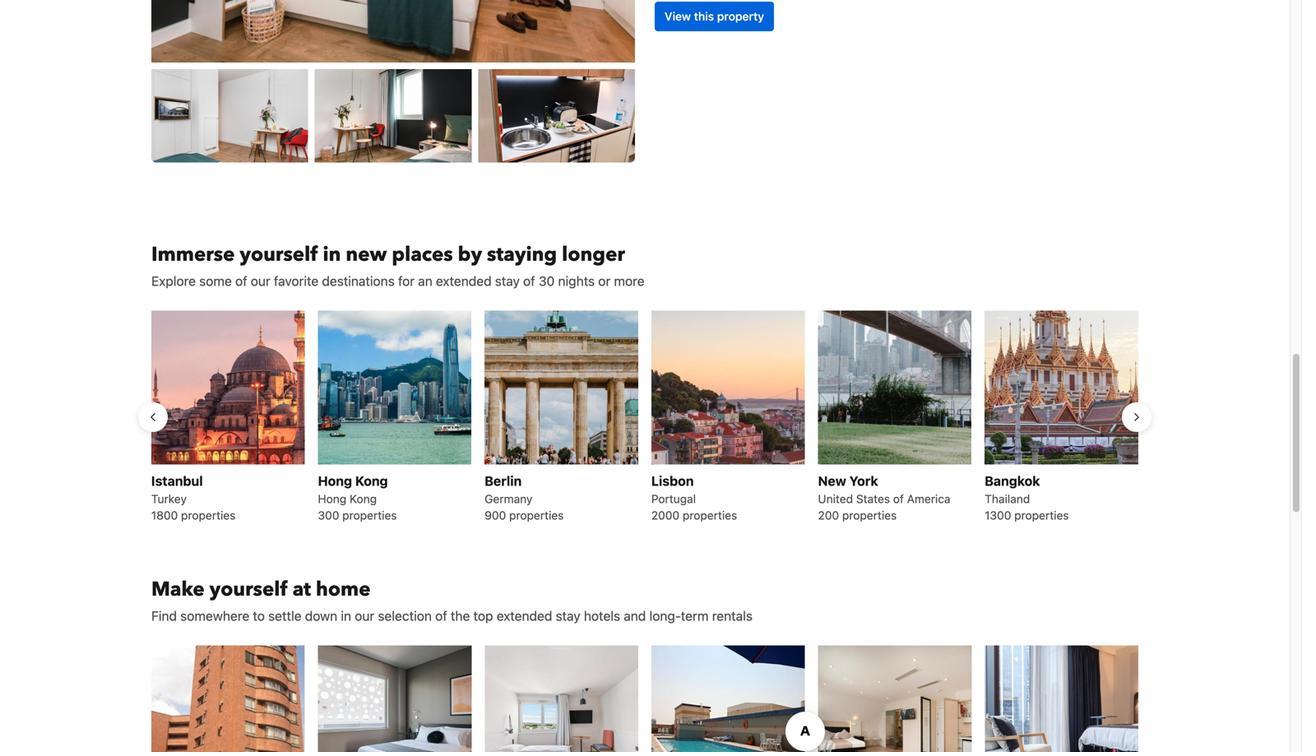Task type: vqa. For each thing, say whether or not it's contained in the screenshot.
the bottom "to"
no



Task type: locate. For each thing, give the bounding box(es) containing it.
of inside make yourself at home find somewhere to settle down in our selection of the top extended stay hotels and long-term rentals
[[435, 608, 447, 624]]

rentals
[[712, 608, 753, 624]]

hotels
[[584, 608, 621, 624]]

3 properties from the left
[[509, 508, 564, 522]]

america
[[907, 492, 951, 506]]

explore
[[151, 273, 196, 289]]

region
[[138, 304, 1152, 530]]

1 vertical spatial hong
[[318, 492, 347, 506]]

somewhere
[[180, 608, 250, 624]]

properties right "300"
[[343, 508, 397, 522]]

6 properties from the left
[[1015, 508, 1069, 522]]

properties for berlin
[[509, 508, 564, 522]]

0 horizontal spatial extended
[[436, 273, 492, 289]]

2000
[[652, 508, 680, 522]]

1 vertical spatial extended
[[497, 608, 552, 624]]

istanbul landscape image
[[151, 311, 305, 464]]

4 description for a11y image from the left
[[652, 645, 805, 752]]

1 properties from the left
[[181, 508, 236, 522]]

of left 30
[[523, 273, 535, 289]]

4 properties from the left
[[683, 508, 737, 522]]

properties down states
[[843, 508, 897, 522]]

properties inside lisbon portugal 2000 properties
[[683, 508, 737, 522]]

united
[[818, 492, 853, 506]]

1 horizontal spatial our
[[355, 608, 375, 624]]

yourself inside make yourself at home find somewhere to settle down in our selection of the top extended stay hotels and long-term rentals
[[210, 576, 288, 603]]

1 vertical spatial stay
[[556, 608, 581, 624]]

thailand
[[985, 492, 1030, 506]]

make
[[151, 576, 205, 603]]

at
[[293, 576, 311, 603]]

to
[[253, 608, 265, 624]]

description for a11y image
[[151, 645, 305, 752], [318, 645, 472, 752], [485, 645, 639, 752], [652, 645, 805, 752], [818, 645, 972, 752], [985, 645, 1139, 752]]

of left the
[[435, 608, 447, 624]]

yourself
[[240, 241, 318, 268], [210, 576, 288, 603]]

stay inside make yourself at home find somewhere to settle down in our selection of the top extended stay hotels and long-term rentals
[[556, 608, 581, 624]]

our
[[251, 273, 271, 289], [355, 608, 375, 624]]

0 vertical spatial our
[[251, 273, 271, 289]]

2 properties from the left
[[343, 508, 397, 522]]

our inside make yourself at home find somewhere to settle down in our selection of the top extended stay hotels and long-term rentals
[[355, 608, 375, 624]]

view this property
[[665, 10, 764, 23]]

settle
[[268, 608, 302, 624]]

istanbul turkey 1800 properties
[[151, 473, 236, 522]]

1 vertical spatial in
[[341, 608, 351, 624]]

lisbon portugal 2000 properties
[[652, 473, 737, 522]]

hong
[[318, 473, 352, 489], [318, 492, 347, 506]]

for
[[398, 273, 415, 289]]

0 vertical spatial stay
[[495, 273, 520, 289]]

lisbon landscape image
[[652, 311, 805, 464]]

0 vertical spatial yourself
[[240, 241, 318, 268]]

1 horizontal spatial extended
[[497, 608, 552, 624]]

stay down "staying"
[[495, 273, 520, 289]]

hong kong landscape image
[[318, 311, 472, 464]]

down
[[305, 608, 338, 624]]

1 vertical spatial our
[[355, 608, 375, 624]]

places
[[392, 241, 453, 268]]

or
[[599, 273, 611, 289]]

bangkok landscape image
[[985, 311, 1139, 464]]

extended
[[436, 273, 492, 289], [497, 608, 552, 624]]

yourself up the to
[[210, 576, 288, 603]]

our down home
[[355, 608, 375, 624]]

turkey
[[151, 492, 187, 506]]

0 vertical spatial extended
[[436, 273, 492, 289]]

in
[[323, 241, 341, 268], [341, 608, 351, 624]]

1 vertical spatial yourself
[[210, 576, 288, 603]]

destinations
[[322, 273, 395, 289]]

0 horizontal spatial stay
[[495, 273, 520, 289]]

an
[[418, 273, 433, 289]]

and
[[624, 608, 646, 624]]

extended right the "top"
[[497, 608, 552, 624]]

0 horizontal spatial our
[[251, 273, 271, 289]]

900
[[485, 508, 506, 522]]

portugal
[[652, 492, 696, 506]]

2 description for a11y image from the left
[[318, 645, 472, 752]]

properties inside bangkok thailand 1300 properties
[[1015, 508, 1069, 522]]

properties
[[181, 508, 236, 522], [343, 508, 397, 522], [509, 508, 564, 522], [683, 508, 737, 522], [843, 508, 897, 522], [1015, 508, 1069, 522]]

of
[[235, 273, 247, 289], [523, 273, 535, 289], [894, 492, 904, 506], [435, 608, 447, 624]]

new york united states of america 200 properties
[[818, 473, 951, 522]]

1300
[[985, 508, 1012, 522]]

immerse yourself in new places by staying longer explore some of our favorite destinations for an extended stay of 30 nights or more
[[151, 241, 645, 289]]

new
[[818, 473, 847, 489]]

favorite
[[274, 273, 319, 289]]

properties inside berlin germany 900 properties
[[509, 508, 564, 522]]

3 description for a11y image from the left
[[485, 645, 639, 752]]

properties down germany
[[509, 508, 564, 522]]

by
[[458, 241, 482, 268]]

extended inside make yourself at home find somewhere to settle down in our selection of the top extended stay hotels and long-term rentals
[[497, 608, 552, 624]]

properties inside the istanbul turkey 1800 properties
[[181, 508, 236, 522]]

in right down
[[341, 608, 351, 624]]

1 description for a11y image from the left
[[151, 645, 305, 752]]

our left favorite
[[251, 273, 271, 289]]

0 vertical spatial in
[[323, 241, 341, 268]]

this
[[694, 10, 714, 23]]

properties down portugal
[[683, 508, 737, 522]]

the
[[451, 608, 470, 624]]

yourself inside immerse yourself in new places by staying longer explore some of our favorite destinations for an extended stay of 30 nights or more
[[240, 241, 318, 268]]

5 properties from the left
[[843, 508, 897, 522]]

extended down by
[[436, 273, 492, 289]]

1 horizontal spatial stay
[[556, 608, 581, 624]]

properties down the turkey
[[181, 508, 236, 522]]

in inside immerse yourself in new places by staying longer explore some of our favorite destinations for an extended stay of 30 nights or more
[[323, 241, 341, 268]]

of right states
[[894, 492, 904, 506]]

1800
[[151, 508, 178, 522]]

stay left "hotels" in the left bottom of the page
[[556, 608, 581, 624]]

30
[[539, 273, 555, 289]]

yourself up favorite
[[240, 241, 318, 268]]

properties down thailand
[[1015, 508, 1069, 522]]

kong
[[355, 473, 388, 489], [350, 492, 377, 506]]

5 description for a11y image from the left
[[818, 645, 972, 752]]

stay inside immerse yourself in new places by staying longer explore some of our favorite destinations for an extended stay of 30 nights or more
[[495, 273, 520, 289]]

our inside immerse yourself in new places by staying longer explore some of our favorite destinations for an extended stay of 30 nights or more
[[251, 273, 271, 289]]

in left new
[[323, 241, 341, 268]]

stay
[[495, 273, 520, 289], [556, 608, 581, 624]]

properties inside hong kong hong kong 300 properties
[[343, 508, 397, 522]]

0 vertical spatial hong
[[318, 473, 352, 489]]



Task type: describe. For each thing, give the bounding box(es) containing it.
bangkok
[[985, 473, 1041, 489]]

of inside new york united states of america 200 properties
[[894, 492, 904, 506]]

bangkok thailand 1300 properties
[[985, 473, 1069, 522]]

2 hong from the top
[[318, 492, 347, 506]]

term
[[681, 608, 709, 624]]

top
[[474, 608, 493, 624]]

6 description for a11y image from the left
[[985, 645, 1139, 752]]

find
[[151, 608, 177, 624]]

yourself for immerse
[[240, 241, 318, 268]]

long-
[[650, 608, 681, 624]]

property
[[717, 10, 764, 23]]

staying
[[487, 241, 557, 268]]

lisbon
[[652, 473, 694, 489]]

nights
[[558, 273, 595, 289]]

berlin
[[485, 473, 522, 489]]

properties for bangkok
[[1015, 508, 1069, 522]]

new york landscape image
[[818, 311, 972, 464]]

germany
[[485, 492, 533, 506]]

berlin germany 900 properties
[[485, 473, 564, 522]]

of right some
[[235, 273, 247, 289]]

berlin landscape image
[[485, 311, 638, 464]]

region containing istanbul
[[138, 304, 1152, 530]]

make yourself at home find somewhere to settle down in our selection of the top extended stay hotels and long-term rentals
[[151, 576, 753, 624]]

selection
[[378, 608, 432, 624]]

states
[[857, 492, 890, 506]]

istanbul
[[151, 473, 203, 489]]

yourself for make
[[210, 576, 288, 603]]

hong kong hong kong 300 properties
[[318, 473, 397, 522]]

extended inside immerse yourself in new places by staying longer explore some of our favorite destinations for an extended stay of 30 nights or more
[[436, 273, 492, 289]]

properties inside new york united states of america 200 properties
[[843, 508, 897, 522]]

view this property button
[[655, 2, 774, 31]]

properties for lisbon
[[683, 508, 737, 522]]

immerse
[[151, 241, 235, 268]]

200
[[818, 508, 839, 522]]

300
[[318, 508, 339, 522]]

1 hong from the top
[[318, 473, 352, 489]]

home
[[316, 576, 371, 603]]

new
[[346, 241, 387, 268]]

in inside make yourself at home find somewhere to settle down in our selection of the top extended stay hotels and long-term rentals
[[341, 608, 351, 624]]

1 vertical spatial kong
[[350, 492, 377, 506]]

properties for istanbul
[[181, 508, 236, 522]]

york
[[850, 473, 879, 489]]

more
[[614, 273, 645, 289]]

view
[[665, 10, 691, 23]]

view this property link
[[145, 0, 1159, 163]]

longer
[[562, 241, 625, 268]]

0 vertical spatial kong
[[355, 473, 388, 489]]

some
[[199, 273, 232, 289]]



